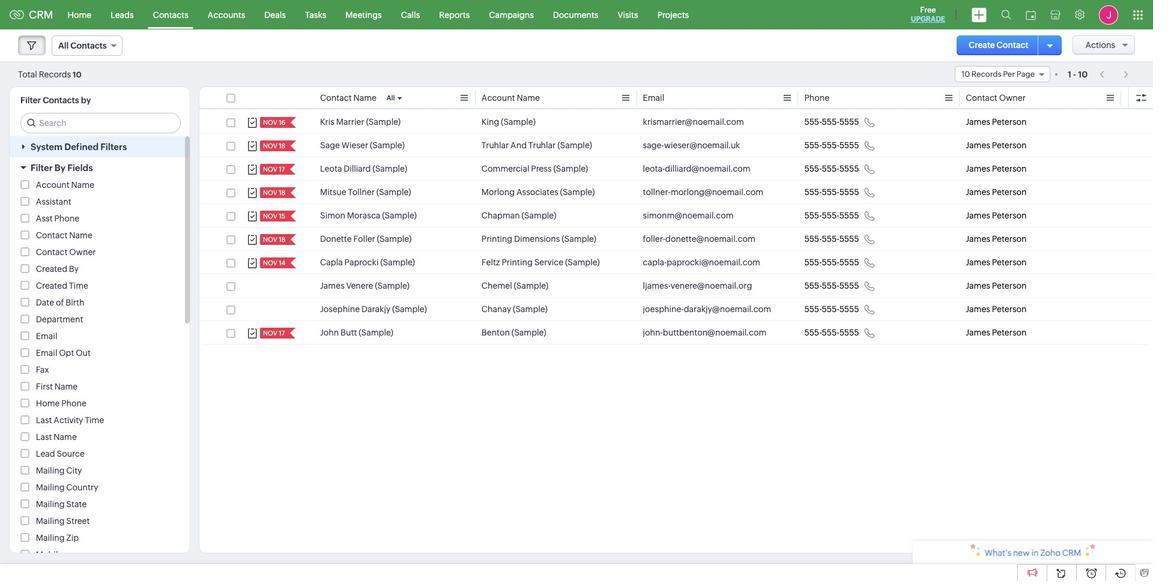 Task type: describe. For each thing, give the bounding box(es) containing it.
name up kris marrier (sample)
[[353, 93, 377, 103]]

nov for mitsue tollner (sample)
[[263, 189, 277, 196]]

10 records per page
[[961, 70, 1035, 79]]

1 vertical spatial owner
[[69, 247, 96, 257]]

butt
[[341, 328, 357, 338]]

peterson for buttbenton@noemail.com
[[992, 328, 1027, 338]]

(sample) right wieser on the left
[[370, 141, 405, 150]]

row group containing kris marrier (sample)
[[199, 111, 1153, 345]]

filter by fields
[[31, 163, 93, 173]]

capla-
[[643, 258, 667, 267]]

leads link
[[101, 0, 143, 29]]

mailing street
[[36, 516, 90, 526]]

(sample) right service
[[565, 258, 600, 267]]

1 vertical spatial email
[[36, 332, 57, 341]]

555-555-5555 for venere@noemail.org
[[804, 281, 859, 291]]

filter for filter by fields
[[31, 163, 53, 173]]

chapman (sample)
[[482, 211, 556, 220]]

james peterson for darakjy@noemail.com
[[966, 304, 1027, 314]]

peterson for wieser@noemail.uk
[[992, 141, 1027, 150]]

nov 18 for mitsue tollner (sample)
[[263, 189, 285, 196]]

0 horizontal spatial account
[[36, 180, 69, 190]]

contact down 10 records per page
[[966, 93, 997, 103]]

name down the activity
[[54, 432, 77, 442]]

10 for total records 10
[[73, 70, 82, 79]]

meetings link
[[336, 0, 391, 29]]

calendar image
[[1026, 10, 1036, 20]]

2 truhlar from the left
[[528, 141, 556, 150]]

nov 17 link for john
[[260, 328, 286, 339]]

venere
[[346, 281, 373, 291]]

peterson for venere@noemail.org
[[992, 281, 1027, 291]]

(sample) down feltz printing service (sample)
[[514, 281, 548, 291]]

james peterson for wieser@noemail.uk
[[966, 141, 1027, 150]]

5555 for paprocki@noemail.com
[[839, 258, 859, 267]]

josephine darakjy (sample)
[[320, 304, 427, 314]]

home phone
[[36, 399, 86, 408]]

campaigns
[[489, 10, 534, 20]]

nov for john butt (sample)
[[263, 330, 277, 337]]

0 vertical spatial crm
[[29, 8, 53, 21]]

16
[[279, 119, 286, 126]]

system defined filters button
[[10, 136, 190, 157]]

555-555-5555 for buttbenton@noemail.com
[[804, 328, 859, 338]]

calls link
[[391, 0, 430, 29]]

what's new in zoho crm link
[[913, 541, 1153, 565]]

filter contacts by
[[20, 95, 91, 105]]

nov 16 link
[[260, 117, 287, 128]]

james for venere@noemail.org
[[966, 281, 990, 291]]

peterson for morlong@noemail.com
[[992, 187, 1027, 197]]

paprocki
[[344, 258, 379, 267]]

by
[[81, 95, 91, 105]]

nov 18 for sage wieser (sample)
[[263, 142, 285, 150]]

1 - 10
[[1068, 69, 1088, 79]]

peterson for donette@noemail.com
[[992, 234, 1027, 244]]

name up king (sample) link
[[517, 93, 540, 103]]

contacts inside contacts link
[[153, 10, 188, 20]]

meetings
[[346, 10, 382, 20]]

source
[[57, 449, 85, 459]]

peterson for dilliard@noemail.com
[[992, 164, 1027, 174]]

ljames-
[[643, 281, 671, 291]]

nov 18 link for mitsue
[[260, 187, 287, 198]]

mailing for mailing street
[[36, 516, 65, 526]]

new
[[1013, 548, 1030, 558]]

what's new in zoho crm
[[985, 548, 1081, 558]]

marrier
[[336, 117, 364, 127]]

reports link
[[430, 0, 479, 29]]

donette@noemail.com
[[665, 234, 755, 244]]

create menu image
[[972, 8, 987, 22]]

records for total
[[39, 69, 71, 79]]

benton (sample) link
[[482, 327, 546, 339]]

chemel (sample) link
[[482, 280, 548, 292]]

mailing for mailing zip
[[36, 533, 65, 543]]

truhlar and truhlar (sample) link
[[482, 139, 592, 151]]

simon morasca (sample)
[[320, 211, 417, 220]]

actions
[[1085, 40, 1115, 50]]

nov 14 link
[[260, 258, 287, 268]]

crm link
[[10, 8, 53, 21]]

(sample) up and
[[501, 117, 536, 127]]

josephine darakjy (sample) link
[[320, 303, 427, 315]]

nov 18 link for sage
[[260, 141, 287, 151]]

buttbenton@noemail.com
[[663, 328, 767, 338]]

10 for 1 - 10
[[1078, 69, 1088, 79]]

create
[[969, 40, 995, 50]]

contact up kris
[[320, 93, 352, 103]]

kris
[[320, 117, 334, 127]]

last for last activity time
[[36, 416, 52, 425]]

0 vertical spatial printing
[[482, 234, 512, 244]]

kris marrier (sample) link
[[320, 116, 401, 128]]

zoho
[[1040, 548, 1061, 558]]

(sample) right tollner
[[376, 187, 411, 197]]

555-555-5555 for paprocki@noemail.com
[[804, 258, 859, 267]]

records for 10
[[972, 70, 1001, 79]]

5555 for donette@noemail.com
[[839, 234, 859, 244]]

in
[[1031, 548, 1039, 558]]

phone for asst phone
[[54, 214, 79, 223]]

18 for sage
[[279, 142, 285, 150]]

created for created by
[[36, 264, 67, 274]]

5 5555 from the top
[[839, 211, 859, 220]]

sage
[[320, 141, 340, 150]]

king (sample) link
[[482, 116, 536, 128]]

last for last name
[[36, 432, 52, 442]]

john
[[320, 328, 339, 338]]

0 vertical spatial email
[[643, 93, 664, 103]]

1 vertical spatial time
[[85, 416, 104, 425]]

mailing for mailing city
[[36, 466, 65, 476]]

18 for mitsue
[[279, 189, 285, 196]]

name down fields
[[71, 180, 94, 190]]

free
[[920, 5, 936, 14]]

system defined filters
[[31, 142, 127, 152]]

date of birth
[[36, 298, 84, 307]]

(sample) down darakjy
[[359, 328, 393, 338]]

printing dimensions (sample) link
[[482, 233, 596, 245]]

service
[[534, 258, 563, 267]]

create menu element
[[965, 0, 994, 29]]

leota-dilliard@noemail.com link
[[643, 163, 751, 175]]

nov 18 link for donette
[[260, 234, 287, 245]]

created by
[[36, 264, 79, 274]]

per
[[1003, 70, 1015, 79]]

sage-wieser@noemail.uk
[[643, 141, 740, 150]]

2 vertical spatial email
[[36, 348, 57, 358]]

1 horizontal spatial contact name
[[320, 93, 377, 103]]

leota dilliard (sample)
[[320, 164, 407, 174]]

1 vertical spatial contact name
[[36, 231, 92, 240]]

commercial press (sample)
[[482, 164, 588, 174]]

phone for home phone
[[61, 399, 86, 408]]

foller-donette@noemail.com
[[643, 234, 755, 244]]

visits
[[618, 10, 638, 20]]

visits link
[[608, 0, 648, 29]]

mitsue
[[320, 187, 346, 197]]

nov 17 link for leota
[[260, 164, 286, 175]]

1 james peterson from the top
[[966, 117, 1027, 127]]

feltz printing service (sample) link
[[482, 256, 600, 268]]

sage wieser (sample) link
[[320, 139, 405, 151]]

john-
[[643, 328, 663, 338]]

joesphine-darakjy@noemail.com
[[643, 304, 771, 314]]

king (sample)
[[482, 117, 536, 127]]

tollner
[[348, 187, 375, 197]]

home for home phone
[[36, 399, 60, 408]]

nov for simon morasca (sample)
[[263, 213, 277, 220]]

peterson for paprocki@noemail.com
[[992, 258, 1027, 267]]

morlong associates (sample)
[[482, 187, 595, 197]]

nov 14
[[263, 259, 285, 267]]

filters
[[100, 142, 127, 152]]

10 inside 'field'
[[961, 70, 970, 79]]

nov for leota dilliard (sample)
[[263, 166, 277, 173]]

ljames-venere@noemail.org
[[643, 281, 752, 291]]

1 vertical spatial printing
[[502, 258, 533, 267]]

james peterson for buttbenton@noemail.com
[[966, 328, 1027, 338]]

contact inside create contact "button"
[[997, 40, 1029, 50]]

5555 for dilliard@noemail.com
[[839, 164, 859, 174]]

mailing zip
[[36, 533, 79, 543]]

of
[[56, 298, 64, 307]]

5 555-555-5555 from the top
[[804, 211, 859, 220]]

truhlar and truhlar (sample)
[[482, 141, 592, 150]]

create contact
[[969, 40, 1029, 50]]

by for created
[[69, 264, 79, 274]]

james for buttbenton@noemail.com
[[966, 328, 990, 338]]

5555 for venere@noemail.org
[[839, 281, 859, 291]]

1
[[1068, 69, 1071, 79]]

home link
[[58, 0, 101, 29]]

james venere (sample) link
[[320, 280, 410, 292]]

by for filter
[[55, 163, 65, 173]]

home for home
[[68, 10, 91, 20]]

leota-
[[643, 164, 665, 174]]

opt
[[59, 348, 74, 358]]

nov 18 for donette foller (sample)
[[263, 236, 285, 243]]

state
[[66, 500, 87, 509]]



Task type: vqa. For each thing, say whether or not it's contained in the screenshot.
5th %
no



Task type: locate. For each thing, give the bounding box(es) containing it.
1 vertical spatial last
[[36, 432, 52, 442]]

morlong@noemail.com
[[671, 187, 763, 197]]

contact
[[997, 40, 1029, 50], [320, 93, 352, 103], [966, 93, 997, 103], [36, 231, 68, 240], [36, 247, 68, 257]]

contact up the per
[[997, 40, 1029, 50]]

name up home phone
[[55, 382, 78, 392]]

1 horizontal spatial 10
[[961, 70, 970, 79]]

2 vertical spatial nov 18
[[263, 236, 285, 243]]

0 horizontal spatial owner
[[69, 247, 96, 257]]

profile image
[[1099, 5, 1118, 24]]

2 vertical spatial contacts
[[43, 95, 79, 105]]

10 james peterson from the top
[[966, 328, 1027, 338]]

james peterson for paprocki@noemail.com
[[966, 258, 1027, 267]]

birth
[[66, 298, 84, 307]]

2 vertical spatial nov 18 link
[[260, 234, 287, 245]]

name down asst phone
[[69, 231, 92, 240]]

contact down asst phone
[[36, 231, 68, 240]]

contacts link
[[143, 0, 198, 29]]

2 nov from the top
[[263, 142, 277, 150]]

nov 18 down nov 16
[[263, 142, 285, 150]]

2 nov 18 link from the top
[[260, 187, 287, 198]]

james peterson for venere@noemail.org
[[966, 281, 1027, 291]]

josephine
[[320, 304, 360, 314]]

7 555-555-5555 from the top
[[804, 258, 859, 267]]

venere@noemail.org
[[671, 281, 752, 291]]

nov for sage wieser (sample)
[[263, 142, 277, 150]]

home up 'all contacts'
[[68, 10, 91, 20]]

All Contacts field
[[52, 35, 122, 56]]

1 vertical spatial 18
[[279, 189, 285, 196]]

1 vertical spatial nov 17
[[263, 330, 285, 337]]

email down department
[[36, 332, 57, 341]]

1 17 from the top
[[279, 166, 285, 173]]

0 horizontal spatial all
[[58, 41, 69, 50]]

5 james peterson from the top
[[966, 211, 1027, 220]]

donette foller (sample)
[[320, 234, 412, 244]]

1 vertical spatial account
[[36, 180, 69, 190]]

1 horizontal spatial records
[[972, 70, 1001, 79]]

james peterson for donette@noemail.com
[[966, 234, 1027, 244]]

0 vertical spatial time
[[69, 281, 88, 291]]

search image
[[1001, 10, 1011, 20]]

1 peterson from the top
[[992, 117, 1027, 127]]

navigation
[[1094, 65, 1135, 83]]

morlong associates (sample) link
[[482, 186, 595, 198]]

printing up chemel (sample)
[[502, 258, 533, 267]]

truhlar
[[482, 141, 509, 150], [528, 141, 556, 150]]

10 Records Per Page field
[[955, 66, 1050, 82]]

4 nov from the top
[[263, 189, 277, 196]]

(sample) up sage wieser (sample)
[[366, 117, 401, 127]]

5 mailing from the top
[[36, 533, 65, 543]]

555-555-5555 for wieser@noemail.uk
[[804, 141, 859, 150]]

by left fields
[[55, 163, 65, 173]]

1 last from the top
[[36, 416, 52, 425]]

department
[[36, 315, 83, 324]]

james for donette@noemail.com
[[966, 234, 990, 244]]

nov for capla paprocki (sample)
[[263, 259, 277, 267]]

truhlar left and
[[482, 141, 509, 150]]

2 nov 18 from the top
[[263, 189, 285, 196]]

profile element
[[1092, 0, 1125, 29]]

0 horizontal spatial home
[[36, 399, 60, 408]]

7 peterson from the top
[[992, 258, 1027, 267]]

(sample) up commercial press (sample)
[[557, 141, 592, 150]]

james for wieser@noemail.uk
[[966, 141, 990, 150]]

0 vertical spatial account
[[482, 93, 515, 103]]

1 created from the top
[[36, 264, 67, 274]]

1 vertical spatial home
[[36, 399, 60, 408]]

4 peterson from the top
[[992, 187, 1027, 197]]

nov 18 link up 'nov 14' link at the top left of the page
[[260, 234, 287, 245]]

nov inside 'nov 14' link
[[263, 259, 277, 267]]

5555 for darakjy@noemail.com
[[839, 304, 859, 314]]

mitsue tollner (sample)
[[320, 187, 411, 197]]

(sample) up printing dimensions (sample)
[[522, 211, 556, 220]]

14
[[279, 259, 285, 267]]

contact owner down 10 records per page
[[966, 93, 1026, 103]]

krismarrier@noemail.com
[[643, 117, 744, 127]]

country
[[66, 483, 98, 492]]

2 18 from the top
[[279, 189, 285, 196]]

nov 18 up nov 15 on the left top
[[263, 189, 285, 196]]

9 555-555-5555 from the top
[[804, 304, 859, 314]]

filter down total
[[20, 95, 41, 105]]

3 5555 from the top
[[839, 164, 859, 174]]

press
[[531, 164, 552, 174]]

filter inside the 'filter by fields' dropdown button
[[31, 163, 53, 173]]

2 555-555-5555 from the top
[[804, 141, 859, 150]]

0 vertical spatial contact owner
[[966, 93, 1026, 103]]

2 created from the top
[[36, 281, 67, 291]]

1 vertical spatial filter
[[31, 163, 53, 173]]

mailing country
[[36, 483, 98, 492]]

555-555-5555 for dilliard@noemail.com
[[804, 164, 859, 174]]

0 vertical spatial home
[[68, 10, 91, 20]]

555-555-5555 for darakjy@noemail.com
[[804, 304, 859, 314]]

0 vertical spatial 18
[[279, 142, 285, 150]]

10 up by
[[73, 70, 82, 79]]

1 nov from the top
[[263, 119, 277, 126]]

contacts right "leads" link
[[153, 10, 188, 20]]

nov inside 'nov 16' link
[[263, 119, 277, 126]]

6 555-555-5555 from the top
[[804, 234, 859, 244]]

3 nov 18 link from the top
[[260, 234, 287, 245]]

home down first
[[36, 399, 60, 408]]

0 horizontal spatial contact owner
[[36, 247, 96, 257]]

18 down 16
[[279, 142, 285, 150]]

james peterson for morlong@noemail.com
[[966, 187, 1027, 197]]

0 vertical spatial created
[[36, 264, 67, 274]]

555-555-5555 for morlong@noemail.com
[[804, 187, 859, 197]]

(sample) right paprocki
[[380, 258, 415, 267]]

james for paprocki@noemail.com
[[966, 258, 990, 267]]

lead
[[36, 449, 55, 459]]

owner down the per
[[999, 93, 1026, 103]]

6 peterson from the top
[[992, 234, 1027, 244]]

owner up created by
[[69, 247, 96, 257]]

all for all
[[387, 94, 395, 101]]

1 vertical spatial by
[[69, 264, 79, 274]]

documents link
[[543, 0, 608, 29]]

1 horizontal spatial contact owner
[[966, 93, 1026, 103]]

1 555-555-5555 from the top
[[804, 117, 859, 127]]

10 5555 from the top
[[839, 328, 859, 338]]

1 nov 18 from the top
[[263, 142, 285, 150]]

account name down filter by fields
[[36, 180, 94, 190]]

3 peterson from the top
[[992, 164, 1027, 174]]

simonm@noemail.com link
[[643, 210, 734, 222]]

james for dilliard@noemail.com
[[966, 164, 990, 174]]

6 nov from the top
[[263, 236, 277, 243]]

7 james peterson from the top
[[966, 258, 1027, 267]]

peterson for darakjy@noemail.com
[[992, 304, 1027, 314]]

1 18 from the top
[[279, 142, 285, 150]]

2 17 from the top
[[279, 330, 285, 337]]

filter down system
[[31, 163, 53, 173]]

morlong
[[482, 187, 515, 197]]

9 peterson from the top
[[992, 304, 1027, 314]]

1 vertical spatial contacts
[[70, 41, 107, 50]]

chapman (sample) link
[[482, 210, 556, 222]]

1 horizontal spatial owner
[[999, 93, 1026, 103]]

17 left john
[[279, 330, 285, 337]]

mailing down the lead
[[36, 466, 65, 476]]

3 555-555-5555 from the top
[[804, 164, 859, 174]]

contact owner up created by
[[36, 247, 96, 257]]

search element
[[994, 0, 1019, 29]]

feltz
[[482, 258, 500, 267]]

0 horizontal spatial 10
[[73, 70, 82, 79]]

created up the created time
[[36, 264, 67, 274]]

(sample) right morasca
[[382, 211, 417, 220]]

records inside 'field'
[[972, 70, 1001, 79]]

last name
[[36, 432, 77, 442]]

chanay
[[482, 304, 511, 314]]

all contacts
[[58, 41, 107, 50]]

8 peterson from the top
[[992, 281, 1027, 291]]

leota dilliard (sample) link
[[320, 163, 407, 175]]

8 555-555-5555 from the top
[[804, 281, 859, 291]]

capla-paprocki@noemail.com
[[643, 258, 760, 267]]

donette foller (sample) link
[[320, 233, 412, 245]]

crm right zoho on the right bottom
[[1062, 548, 1081, 558]]

(sample) up darakjy
[[375, 281, 410, 291]]

morasca
[[347, 211, 380, 220]]

0 vertical spatial nov 17 link
[[260, 164, 286, 175]]

tollner-morlong@noemail.com link
[[643, 186, 763, 198]]

0 vertical spatial nov 17
[[263, 166, 285, 173]]

2 peterson from the top
[[992, 141, 1027, 150]]

1 5555 from the top
[[839, 117, 859, 127]]

1 horizontal spatial by
[[69, 264, 79, 274]]

4 mailing from the top
[[36, 516, 65, 526]]

nov 17 link
[[260, 164, 286, 175], [260, 328, 286, 339]]

nov for kris marrier (sample)
[[263, 119, 277, 126]]

contacts down home link
[[70, 41, 107, 50]]

0 vertical spatial contacts
[[153, 10, 188, 20]]

0 horizontal spatial account name
[[36, 180, 94, 190]]

18 up 15
[[279, 189, 285, 196]]

contacts inside all contacts field
[[70, 41, 107, 50]]

0 horizontal spatial records
[[39, 69, 71, 79]]

(sample) right dilliard
[[373, 164, 407, 174]]

1 horizontal spatial account name
[[482, 93, 540, 103]]

dilliard@noemail.com
[[665, 164, 751, 174]]

0 vertical spatial last
[[36, 416, 52, 425]]

(sample) right associates
[[560, 187, 595, 197]]

1 nov 17 from the top
[[263, 166, 285, 173]]

2 vertical spatial 18
[[279, 236, 285, 243]]

0 horizontal spatial contact name
[[36, 231, 92, 240]]

(sample) right the press
[[553, 164, 588, 174]]

benton
[[482, 328, 510, 338]]

all
[[58, 41, 69, 50], [387, 94, 395, 101]]

filter
[[20, 95, 41, 105], [31, 163, 53, 173]]

8 5555 from the top
[[839, 281, 859, 291]]

1 vertical spatial all
[[387, 94, 395, 101]]

name
[[353, 93, 377, 103], [517, 93, 540, 103], [71, 180, 94, 190], [69, 231, 92, 240], [55, 382, 78, 392], [54, 432, 77, 442]]

(sample) down chanay (sample)
[[512, 328, 546, 338]]

0 horizontal spatial truhlar
[[482, 141, 509, 150]]

1 truhlar from the left
[[482, 141, 509, 150]]

kris marrier (sample)
[[320, 117, 401, 127]]

Search text field
[[21, 114, 180, 133]]

3 18 from the top
[[279, 236, 285, 243]]

what's
[[985, 548, 1011, 558]]

mailing up mailing zip
[[36, 516, 65, 526]]

2 horizontal spatial 10
[[1078, 69, 1088, 79]]

1 vertical spatial created
[[36, 281, 67, 291]]

(sample)
[[366, 117, 401, 127], [501, 117, 536, 127], [370, 141, 405, 150], [557, 141, 592, 150], [373, 164, 407, 174], [553, 164, 588, 174], [376, 187, 411, 197], [560, 187, 595, 197], [382, 211, 417, 220], [522, 211, 556, 220], [377, 234, 412, 244], [562, 234, 596, 244], [380, 258, 415, 267], [565, 258, 600, 267], [375, 281, 410, 291], [514, 281, 548, 291], [392, 304, 427, 314], [513, 304, 548, 314], [359, 328, 393, 338], [512, 328, 546, 338]]

1 vertical spatial nov 17 link
[[260, 328, 286, 339]]

7 nov from the top
[[263, 259, 277, 267]]

mailing state
[[36, 500, 87, 509]]

(sample) down chemel (sample)
[[513, 304, 548, 314]]

17 up 15
[[279, 166, 285, 173]]

0 vertical spatial nov 18
[[263, 142, 285, 150]]

5555 for morlong@noemail.com
[[839, 187, 859, 197]]

10 inside total records 10
[[73, 70, 82, 79]]

8 nov from the top
[[263, 330, 277, 337]]

1 horizontal spatial crm
[[1062, 548, 1081, 558]]

james for morlong@noemail.com
[[966, 187, 990, 197]]

0 vertical spatial filter
[[20, 95, 41, 105]]

(sample) right foller
[[377, 234, 412, 244]]

nov 17 up nov 15 on the left top
[[263, 166, 285, 173]]

nov 17 left john
[[263, 330, 285, 337]]

0 vertical spatial account name
[[482, 93, 540, 103]]

nov inside nov 15 link
[[263, 213, 277, 220]]

3 james peterson from the top
[[966, 164, 1027, 174]]

9 james peterson from the top
[[966, 304, 1027, 314]]

mailing up mailing street
[[36, 500, 65, 509]]

nov 17 for leota dilliard (sample)
[[263, 166, 285, 173]]

2 nov 17 from the top
[[263, 330, 285, 337]]

1 horizontal spatial all
[[387, 94, 395, 101]]

james for darakjy@noemail.com
[[966, 304, 990, 314]]

filter by fields button
[[10, 157, 190, 178]]

nov 17 link left john
[[260, 328, 286, 339]]

commercial press (sample) link
[[482, 163, 588, 175]]

sage-wieser@noemail.uk link
[[643, 139, 740, 151]]

account up king
[[482, 93, 515, 103]]

contact name down asst phone
[[36, 231, 92, 240]]

nov 18 link up nov 15 link
[[260, 187, 287, 198]]

time right the activity
[[85, 416, 104, 425]]

nov 18 link down 'nov 16' link
[[260, 141, 287, 151]]

by inside dropdown button
[[55, 163, 65, 173]]

mailing for mailing country
[[36, 483, 65, 492]]

1 vertical spatial 17
[[279, 330, 285, 337]]

filter for filter contacts by
[[20, 95, 41, 105]]

records
[[39, 69, 71, 79], [972, 70, 1001, 79]]

10 555-555-5555 from the top
[[804, 328, 859, 338]]

all up kris marrier (sample)
[[387, 94, 395, 101]]

6 james peterson from the top
[[966, 234, 1027, 244]]

mailing for mailing state
[[36, 500, 65, 509]]

7 5555 from the top
[[839, 258, 859, 267]]

10 peterson from the top
[[992, 328, 1027, 338]]

create contact button
[[957, 35, 1041, 55]]

last activity time
[[36, 416, 104, 425]]

truhlar up the press
[[528, 141, 556, 150]]

2 5555 from the top
[[839, 141, 859, 150]]

records left the per
[[972, 70, 1001, 79]]

defined
[[64, 142, 99, 152]]

17
[[279, 166, 285, 173], [279, 330, 285, 337]]

last up the lead
[[36, 432, 52, 442]]

time
[[69, 281, 88, 291], [85, 416, 104, 425]]

created for created time
[[36, 281, 67, 291]]

mailing down mailing city
[[36, 483, 65, 492]]

4 5555 from the top
[[839, 187, 859, 197]]

15
[[279, 213, 285, 220]]

accounts link
[[198, 0, 255, 29]]

0 vertical spatial all
[[58, 41, 69, 50]]

john-buttbenton@noemail.com link
[[643, 327, 767, 339]]

peterson
[[992, 117, 1027, 127], [992, 141, 1027, 150], [992, 164, 1027, 174], [992, 187, 1027, 197], [992, 211, 1027, 220], [992, 234, 1027, 244], [992, 258, 1027, 267], [992, 281, 1027, 291], [992, 304, 1027, 314], [992, 328, 1027, 338]]

5555 for buttbenton@noemail.com
[[839, 328, 859, 338]]

1 vertical spatial nov 18
[[263, 189, 285, 196]]

all for all contacts
[[58, 41, 69, 50]]

email up krismarrier@noemail.com
[[643, 93, 664, 103]]

2 mailing from the top
[[36, 483, 65, 492]]

5 nov from the top
[[263, 213, 277, 220]]

-
[[1073, 69, 1076, 79]]

james peterson for dilliard@noemail.com
[[966, 164, 1027, 174]]

1 vertical spatial phone
[[54, 214, 79, 223]]

1 horizontal spatial account
[[482, 93, 515, 103]]

donette
[[320, 234, 352, 244]]

crm inside "link"
[[1062, 548, 1081, 558]]

1 nov 18 link from the top
[[260, 141, 287, 151]]

nov for donette foller (sample)
[[263, 236, 277, 243]]

row group
[[199, 111, 1153, 345]]

sage wieser (sample)
[[320, 141, 405, 150]]

(sample) up service
[[562, 234, 596, 244]]

18 for donette
[[279, 236, 285, 243]]

contact name
[[320, 93, 377, 103], [36, 231, 92, 240]]

chemel
[[482, 281, 512, 291]]

0 vertical spatial nov 18 link
[[260, 141, 287, 151]]

10 right - at the right top of page
[[1078, 69, 1088, 79]]

fields
[[67, 163, 93, 173]]

1 vertical spatial crm
[[1062, 548, 1081, 558]]

5555 for wieser@noemail.uk
[[839, 141, 859, 150]]

6 5555 from the top
[[839, 234, 859, 244]]

nov 17 link up nov 15 link
[[260, 164, 286, 175]]

fax
[[36, 365, 49, 375]]

0 vertical spatial contact name
[[320, 93, 377, 103]]

3 mailing from the top
[[36, 500, 65, 509]]

0 vertical spatial by
[[55, 163, 65, 173]]

3 nov from the top
[[263, 166, 277, 173]]

2 james peterson from the top
[[966, 141, 1027, 150]]

1 mailing from the top
[[36, 466, 65, 476]]

dilliard
[[344, 164, 371, 174]]

created down created by
[[36, 281, 67, 291]]

time up birth
[[69, 281, 88, 291]]

commercial
[[482, 164, 529, 174]]

1 vertical spatial contact owner
[[36, 247, 96, 257]]

last up 'last name'
[[36, 416, 52, 425]]

foller
[[353, 234, 375, 244]]

17 for leota
[[279, 166, 285, 173]]

8 james peterson from the top
[[966, 281, 1027, 291]]

1 horizontal spatial home
[[68, 10, 91, 20]]

4 james peterson from the top
[[966, 187, 1027, 197]]

crm left home link
[[29, 8, 53, 21]]

mitsue tollner (sample) link
[[320, 186, 411, 198]]

free upgrade
[[911, 5, 945, 23]]

account name up king (sample) link
[[482, 93, 540, 103]]

wieser@noemail.uk
[[664, 141, 740, 150]]

10 down create
[[961, 70, 970, 79]]

all up total records 10
[[58, 41, 69, 50]]

1 horizontal spatial truhlar
[[528, 141, 556, 150]]

2 nov 17 link from the top
[[260, 328, 286, 339]]

zip
[[66, 533, 79, 543]]

5 peterson from the top
[[992, 211, 1027, 220]]

(sample) right darakjy
[[392, 304, 427, 314]]

phone
[[804, 93, 829, 103], [54, 214, 79, 223], [61, 399, 86, 408]]

nov 17 for john butt (sample)
[[263, 330, 285, 337]]

0 vertical spatial 17
[[279, 166, 285, 173]]

0 horizontal spatial by
[[55, 163, 65, 173]]

contacts for filter contacts by
[[43, 95, 79, 105]]

email opt out
[[36, 348, 91, 358]]

darakjy
[[361, 304, 391, 314]]

account up assistant
[[36, 180, 69, 190]]

nov 18 up nov 14
[[263, 236, 285, 243]]

contact up created by
[[36, 247, 68, 257]]

3 nov 18 from the top
[[263, 236, 285, 243]]

contacts left by
[[43, 95, 79, 105]]

chanay (sample) link
[[482, 303, 548, 315]]

printing down chapman
[[482, 234, 512, 244]]

555-555-5555 for donette@noemail.com
[[804, 234, 859, 244]]

0 vertical spatial phone
[[804, 93, 829, 103]]

documents
[[553, 10, 598, 20]]

james inside james venere (sample) link
[[320, 281, 345, 291]]

account name
[[482, 93, 540, 103], [36, 180, 94, 190]]

chapman
[[482, 211, 520, 220]]

18 up 14
[[279, 236, 285, 243]]

0 horizontal spatial crm
[[29, 8, 53, 21]]

by up the created time
[[69, 264, 79, 274]]

records up filter contacts by
[[39, 69, 71, 79]]

mailing up mobile
[[36, 533, 65, 543]]

1 nov 17 link from the top
[[260, 164, 286, 175]]

9 5555 from the top
[[839, 304, 859, 314]]

contacts for all contacts
[[70, 41, 107, 50]]

4 555-555-5555 from the top
[[804, 187, 859, 197]]

contact name up marrier
[[320, 93, 377, 103]]

2 vertical spatial phone
[[61, 399, 86, 408]]

tasks link
[[295, 0, 336, 29]]

leota
[[320, 164, 342, 174]]

1 vertical spatial nov 18 link
[[260, 187, 287, 198]]

nov 18 link
[[260, 141, 287, 151], [260, 187, 287, 198], [260, 234, 287, 245]]

printing
[[482, 234, 512, 244], [502, 258, 533, 267]]

last
[[36, 416, 52, 425], [36, 432, 52, 442]]

system
[[31, 142, 62, 152]]

17 for john
[[279, 330, 285, 337]]

2 last from the top
[[36, 432, 52, 442]]

1 vertical spatial account name
[[36, 180, 94, 190]]

all inside field
[[58, 41, 69, 50]]

john-buttbenton@noemail.com
[[643, 328, 767, 338]]

email up fax
[[36, 348, 57, 358]]

0 vertical spatial owner
[[999, 93, 1026, 103]]



